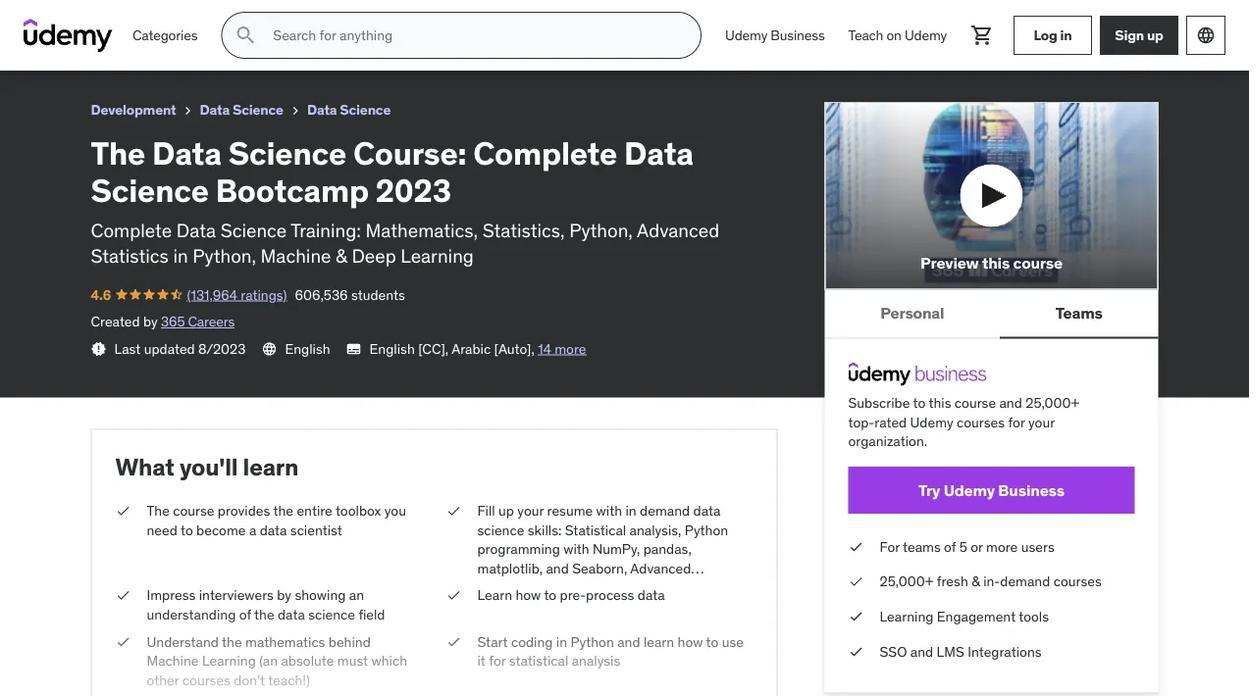 Task type: vqa. For each thing, say whether or not it's contained in the screenshot.
(38,192
no



Task type: locate. For each thing, give the bounding box(es) containing it.
more for 14
[[555, 340, 586, 358]]

0 horizontal spatial courses
[[182, 672, 231, 690]]

science down fill
[[477, 522, 524, 539]]

demand up tools
[[1000, 573, 1050, 591]]

0 vertical spatial deep
[[352, 245, 396, 268]]

xsmall image for impress interviewers by showing an understanding of the data science field
[[115, 587, 131, 606]]

0 horizontal spatial python,
[[193, 245, 256, 268]]

0 vertical spatial (131,964 ratings)
[[59, 34, 159, 52]]

1 vertical spatial bootcamp
[[216, 171, 369, 210]]

courses inside understand the mathematics behind machine learning (an absolute must which other courses don't teach!)
[[182, 672, 231, 690]]

complete up statistics,
[[473, 133, 617, 173]]

course: up mathematics,
[[353, 133, 466, 173]]

demand up pandas,
[[640, 502, 690, 520]]

understand the mathematics behind machine learning (an absolute must which other courses don't teach!)
[[147, 633, 407, 690]]

with down 'stats'
[[567, 618, 593, 635]]

1 horizontal spatial your
[[1029, 414, 1055, 431]]

machine
[[261, 245, 331, 268], [649, 579, 701, 597], [147, 653, 199, 670]]

tab list containing personal
[[825, 290, 1159, 339]]

seaborn,
[[572, 560, 627, 578]]

by
[[143, 313, 158, 331], [277, 587, 291, 605]]

1 horizontal spatial deep
[[477, 618, 510, 635]]

0 vertical spatial complete
[[209, 8, 282, 28]]

preview
[[921, 253, 979, 273]]

0 vertical spatial 25,000+
[[1026, 394, 1080, 412]]

xsmall image left sso
[[848, 643, 864, 662]]

science
[[477, 522, 524, 539], [308, 606, 355, 624]]

2 horizontal spatial complete
[[473, 133, 617, 173]]

matplotlib,
[[477, 560, 543, 578]]

course up become on the left of the page
[[173, 502, 214, 520]]

up for sign
[[1147, 26, 1164, 44]]

created
[[91, 313, 140, 331]]

courses inside subscribe to this course and 25,000+ top‑rated udemy courses for your organization.
[[957, 414, 1005, 431]]

606,536 students up "closed captions" icon
[[295, 286, 405, 304]]

1 vertical spatial python
[[571, 633, 614, 651]]

by left the showing
[[277, 587, 291, 605]]

0 horizontal spatial the
[[16, 8, 43, 28]]

this inside subscribe to this course and 25,000+ top‑rated udemy courses for your organization.
[[929, 394, 951, 412]]

a
[[249, 522, 256, 539]]

the inside the data science course: complete data science bootcamp 2023 complete data science training: mathematics, statistics, python, advanced statistics in python, machine & deep learning
[[91, 133, 145, 173]]

lms
[[937, 643, 965, 661]]

1 vertical spatial complete
[[473, 133, 617, 173]]

deep down learn
[[477, 618, 510, 635]]

how inside start coding in python and learn how to use it for statistical analysis
[[678, 633, 703, 651]]

2 vertical spatial courses
[[182, 672, 231, 690]]

try
[[919, 480, 940, 500]]

1 english from the left
[[285, 340, 330, 358]]

& down training:
[[336, 245, 347, 268]]

in
[[1060, 26, 1072, 44], [173, 245, 188, 268], [626, 502, 637, 520], [556, 633, 567, 651]]

0 horizontal spatial more
[[555, 340, 586, 358]]

analysis, up pandas,
[[630, 522, 682, 539]]

learning down mathematics,
[[401, 245, 474, 268]]

0 horizontal spatial 4.6
[[16, 34, 36, 52]]

0 vertical spatial this
[[982, 253, 1010, 273]]

1 horizontal spatial course:
[[353, 133, 466, 173]]

2 data science link from the left
[[307, 98, 391, 122]]

python inside fill up your resume with in demand data science skills: statistical analysis, python programming with numpy, pandas, matplotlib, and seaborn, advanced statistical analysis, tableau, machine learning with stats models and scikit-learn, deep learning with tensorflow
[[685, 522, 728, 539]]

python up analysis
[[571, 633, 614, 651]]

0 horizontal spatial bootcamp
[[216, 171, 369, 210]]

choose a language image
[[1196, 26, 1216, 45]]

udemy
[[725, 26, 768, 44], [905, 26, 947, 44], [910, 414, 954, 431], [944, 480, 995, 500]]

statistical down coding
[[509, 653, 569, 670]]

365 careers link
[[161, 313, 235, 331]]

of left 5
[[944, 538, 956, 556]]

to right need
[[181, 522, 193, 539]]

learning up don't
[[202, 653, 256, 670]]

1 vertical spatial for
[[489, 653, 506, 670]]

the left entire
[[273, 502, 293, 520]]

1 horizontal spatial science
[[477, 522, 524, 539]]

the
[[16, 8, 43, 28], [91, 133, 145, 173], [147, 502, 170, 520]]

how
[[516, 587, 541, 605], [678, 633, 703, 651]]

course: left submit search icon
[[149, 8, 206, 28]]

machine down training:
[[261, 245, 331, 268]]

course down udemy business image
[[955, 394, 996, 412]]

by left 365
[[143, 313, 158, 331]]

2 horizontal spatial course
[[1013, 253, 1063, 273]]

tools
[[1019, 608, 1049, 626]]

start coding in python and learn how to use it for statistical analysis
[[477, 633, 744, 670]]

the inside understand the mathematics behind machine learning (an absolute must which other courses don't teach!)
[[222, 633, 242, 651]]

python, right statistics,
[[569, 218, 633, 242]]

xsmall image left learn
[[446, 587, 462, 606]]

science
[[85, 8, 145, 28], [324, 8, 384, 28], [233, 101, 284, 119], [340, 101, 391, 119], [228, 133, 347, 173], [91, 171, 209, 210], [220, 218, 287, 242]]

course inside 'preview this course' button
[[1013, 253, 1063, 273]]

1 vertical spatial 4.6
[[91, 286, 111, 304]]

(131,964 ratings)
[[59, 34, 159, 52], [187, 286, 287, 304]]

2023 for the data science course: complete data science bootcamp 2023 complete data science training: mathematics, statistics, python, advanced statistics in python, machine & deep learning
[[376, 171, 451, 210]]

need
[[147, 522, 177, 539]]

development
[[91, 101, 176, 119]]

1 horizontal spatial bootcamp
[[388, 8, 465, 28]]

learn
[[477, 587, 512, 605]]

1 horizontal spatial by
[[277, 587, 291, 605]]

(131,964 left "categories" dropdown button
[[59, 34, 109, 52]]

0 horizontal spatial (131,964 ratings)
[[59, 34, 159, 52]]

up right sign
[[1147, 26, 1164, 44]]

(131,964 ratings) up "development" at the top left of the page
[[59, 34, 159, 52]]

data inside impress interviewers by showing an understanding of the data science field
[[278, 606, 305, 624]]

(131,964 up careers
[[187, 286, 237, 304]]

students up "closed captions" icon
[[351, 286, 405, 304]]

2 horizontal spatial machine
[[649, 579, 701, 597]]

your up "skills:"
[[517, 502, 544, 520]]

0 vertical spatial advanced
[[637, 218, 720, 242]]

xsmall image
[[91, 341, 106, 357], [446, 587, 462, 606], [446, 633, 462, 652], [848, 643, 864, 662]]

python,
[[569, 218, 633, 242], [193, 245, 256, 268]]

courses up try udemy business
[[957, 414, 1005, 431]]

impress
[[147, 587, 196, 605]]

complete up 'statistics'
[[91, 218, 172, 242]]

advanced
[[637, 218, 720, 242], [630, 560, 691, 578]]

programming
[[477, 541, 560, 558]]

the
[[273, 502, 293, 520], [254, 606, 274, 624], [222, 633, 242, 651]]

1 vertical spatial science
[[308, 606, 355, 624]]

english right "closed captions" icon
[[370, 340, 415, 358]]

0 vertical spatial up
[[1147, 26, 1164, 44]]

0 horizontal spatial data science
[[200, 101, 284, 119]]

xsmall image for fill up your resume with in demand data science skills: statistical analysis, python programming with numpy, pandas, matplotlib, and seaborn, advanced statistical analysis, tableau, machine learning with stats models and scikit-learn, deep learning with tensorflow
[[446, 502, 462, 521]]

2023 inside the data science course: complete data science bootcamp 2023 complete data science training: mathematics, statistics, python, advanced statistics in python, machine & deep learning
[[376, 171, 451, 210]]

606,536
[[167, 34, 220, 52], [295, 286, 348, 304]]

0 vertical spatial learn
[[243, 453, 299, 482]]

how down scikit-
[[678, 633, 703, 651]]

25,000+ down teams button
[[1026, 394, 1080, 412]]

606,536 up "closed captions" icon
[[295, 286, 348, 304]]

courses left don't
[[182, 672, 231, 690]]

0 horizontal spatial your
[[517, 502, 544, 520]]

business left teach
[[771, 26, 825, 44]]

learn inside start coding in python and learn how to use it for statistical analysis
[[644, 633, 674, 651]]

for inside subscribe to this course and 25,000+ top‑rated udemy courses for your organization.
[[1008, 414, 1025, 431]]

updated
[[144, 340, 195, 358]]

training:
[[291, 218, 361, 242]]

business up users
[[998, 480, 1065, 500]]

course inside subscribe to this course and 25,000+ top‑rated udemy courses for your organization.
[[955, 394, 996, 412]]

learn
[[243, 453, 299, 482], [644, 633, 674, 651]]

[auto]
[[494, 340, 531, 358]]

students down the data science course: complete data science bootcamp 2023
[[223, 34, 277, 52]]

data up tensorflow
[[638, 587, 665, 605]]

25,000+ down teams
[[880, 573, 934, 591]]

courses down users
[[1054, 573, 1102, 591]]

this down udemy business image
[[929, 394, 951, 412]]

the inside the course provides the entire toolbox you need to become a data scientist
[[273, 502, 293, 520]]

data right 'a'
[[260, 522, 287, 539]]

606,536 left submit search icon
[[167, 34, 220, 52]]

data
[[47, 8, 82, 28], [286, 8, 321, 28], [200, 101, 230, 119], [307, 101, 337, 119], [152, 133, 222, 173], [624, 133, 694, 173], [176, 218, 216, 242]]

1 vertical spatial 606,536 students
[[295, 286, 405, 304]]

try udemy business
[[919, 480, 1065, 500]]

1 horizontal spatial &
[[972, 573, 980, 591]]

machine inside understand the mathematics behind machine learning (an absolute must which other courses don't teach!)
[[147, 653, 199, 670]]

1 horizontal spatial students
[[351, 286, 405, 304]]

1 horizontal spatial data science link
[[307, 98, 391, 122]]

course: for the data science course: complete data science bootcamp 2023
[[149, 8, 206, 28]]

1 horizontal spatial this
[[982, 253, 1010, 273]]

statistical down the 'matplotlib,'
[[477, 579, 537, 597]]

1 horizontal spatial analysis,
[[630, 522, 682, 539]]

become
[[196, 522, 246, 539]]

1 vertical spatial deep
[[477, 618, 510, 635]]

complete
[[209, 8, 282, 28], [473, 133, 617, 173], [91, 218, 172, 242]]

0 vertical spatial 4.6
[[16, 34, 36, 52]]

python inside start coding in python and learn how to use it for statistical analysis
[[571, 633, 614, 651]]

1 vertical spatial (131,964 ratings)
[[187, 286, 287, 304]]

machine inside fill up your resume with in demand data science skills: statistical analysis, python programming with numpy, pandas, matplotlib, and seaborn, advanced statistical analysis, tableau, machine learning with stats models and scikit-learn, deep learning with tensorflow
[[649, 579, 701, 597]]

0 horizontal spatial python
[[571, 633, 614, 651]]

0 vertical spatial the
[[273, 502, 293, 520]]

more right '14'
[[555, 340, 586, 358]]

to left the use
[[706, 633, 719, 651]]

data
[[693, 502, 721, 520], [260, 522, 287, 539], [638, 587, 665, 605], [278, 606, 305, 624]]

deep down mathematics,
[[352, 245, 396, 268]]

up right fill
[[499, 502, 514, 520]]

&
[[336, 245, 347, 268], [972, 573, 980, 591]]

with up learning at the bottom of the page
[[535, 598, 561, 616]]

0 horizontal spatial 25,000+
[[880, 573, 934, 591]]

1 vertical spatial of
[[239, 606, 251, 624]]

606,536 students down the data science course: complete data science bootcamp 2023
[[167, 34, 277, 52]]

0 horizontal spatial machine
[[147, 653, 199, 670]]

the inside the course provides the entire toolbox you need to become a data scientist
[[147, 502, 170, 520]]

in right coding
[[556, 633, 567, 651]]

2023
[[469, 8, 507, 28], [376, 171, 451, 210]]

python, up careers
[[193, 245, 256, 268]]

machine up other
[[147, 653, 199, 670]]

data up scikit-
[[693, 502, 721, 520]]

and up tensorflow
[[646, 598, 669, 616]]

2 english from the left
[[370, 340, 415, 358]]

bootcamp for the data science course: complete data science bootcamp 2023
[[388, 8, 465, 28]]

your up try udemy business
[[1029, 414, 1055, 431]]

last updated 8/2023
[[114, 340, 246, 358]]

learn up provides
[[243, 453, 299, 482]]

udemy business image
[[848, 362, 987, 386]]

0 vertical spatial python
[[685, 522, 728, 539]]

fill up your resume with in demand data science skills: statistical analysis, python programming with numpy, pandas, matplotlib, and seaborn, advanced statistical analysis, tableau, machine learning with stats models and scikit-learn, deep learning with tensorflow
[[477, 502, 744, 635]]

0 horizontal spatial how
[[516, 587, 541, 605]]

the down the "interviewers"
[[254, 606, 274, 624]]

1 vertical spatial statistical
[[509, 653, 569, 670]]

& inside the data science course: complete data science bootcamp 2023 complete data science training: mathematics, statistics, python, advanced statistics in python, machine & deep learning
[[336, 245, 347, 268]]

1 vertical spatial demand
[[1000, 573, 1050, 591]]

1 horizontal spatial ratings)
[[241, 286, 287, 304]]

and inside subscribe to this course and 25,000+ top‑rated udemy courses for your organization.
[[1000, 394, 1022, 412]]

xsmall image left start
[[446, 633, 462, 652]]

english
[[285, 340, 330, 358], [370, 340, 415, 358]]

0 horizontal spatial ratings)
[[113, 34, 159, 52]]

0 vertical spatial demand
[[640, 502, 690, 520]]

& left in-
[[972, 573, 980, 591]]

machine up scikit-
[[649, 579, 701, 597]]

0 vertical spatial ratings)
[[113, 34, 159, 52]]

students
[[223, 34, 277, 52], [351, 286, 405, 304]]

1 horizontal spatial data science
[[307, 101, 391, 119]]

and right sso
[[911, 643, 934, 661]]

0 horizontal spatial course
[[173, 502, 214, 520]]

0 horizontal spatial &
[[336, 245, 347, 268]]

1 horizontal spatial more
[[986, 538, 1018, 556]]

0 vertical spatial course
[[1013, 253, 1063, 273]]

and down models
[[617, 633, 640, 651]]

on
[[887, 26, 902, 44]]

the inside impress interviewers by showing an understanding of the data science field
[[254, 606, 274, 624]]

tab list
[[825, 290, 1159, 339]]

data science link
[[200, 98, 284, 122], [307, 98, 391, 122]]

0 vertical spatial python,
[[569, 218, 633, 242]]

preview this course
[[921, 253, 1063, 273]]

created by 365 careers
[[91, 313, 235, 331]]

learning inside fill up your resume with in demand data science skills: statistical analysis, python programming with numpy, pandas, matplotlib, and seaborn, advanced statistical analysis, tableau, machine learning with stats models and scikit-learn, deep learning with tensorflow
[[477, 598, 531, 616]]

mathematics
[[245, 633, 325, 651]]

resume
[[547, 502, 593, 520]]

python up pandas,
[[685, 522, 728, 539]]

ratings) up "development" at the top left of the page
[[113, 34, 159, 52]]

0 horizontal spatial up
[[499, 502, 514, 520]]

0 vertical spatial 606,536
[[167, 34, 220, 52]]

english right the course language icon
[[285, 340, 330, 358]]

1 vertical spatial how
[[678, 633, 703, 651]]

complete right categories
[[209, 8, 282, 28]]

complete for the data science course: complete data science bootcamp 2023
[[209, 8, 282, 28]]

pandas,
[[644, 541, 692, 558]]

0 vertical spatial &
[[336, 245, 347, 268]]

in right log
[[1060, 26, 1072, 44]]

by inside impress interviewers by showing an understanding of the data science field
[[277, 587, 291, 605]]

up inside fill up your resume with in demand data science skills: statistical analysis, python programming with numpy, pandas, matplotlib, and seaborn, advanced statistical analysis, tableau, machine learning with stats models and scikit-learn, deep learning with tensorflow
[[499, 502, 514, 520]]

data inside the course provides the entire toolbox you need to become a data scientist
[[260, 522, 287, 539]]

1 horizontal spatial courses
[[957, 414, 1005, 431]]

impress interviewers by showing an understanding of the data science field
[[147, 587, 385, 624]]

1 horizontal spatial learn
[[644, 633, 674, 651]]

1 horizontal spatial 606,536
[[295, 286, 348, 304]]

0 vertical spatial students
[[223, 34, 277, 52]]

analysis, up 'stats'
[[540, 579, 592, 597]]

course: inside the data science course: complete data science bootcamp 2023 complete data science training: mathematics, statistics, python, advanced statistics in python, machine & deep learning
[[353, 133, 466, 173]]

development link
[[91, 98, 176, 122]]

bootcamp inside the data science course: complete data science bootcamp 2023 complete data science training: mathematics, statistics, python, advanced statistics in python, machine & deep learning
[[216, 171, 369, 210]]

learn down scikit-
[[644, 633, 674, 651]]

your inside fill up your resume with in demand data science skills: statistical analysis, python programming with numpy, pandas, matplotlib, and seaborn, advanced statistical analysis, tableau, machine learning with stats models and scikit-learn, deep learning with tensorflow
[[517, 502, 544, 520]]

of
[[944, 538, 956, 556], [239, 606, 251, 624]]

(131,964 ratings) up careers
[[187, 286, 287, 304]]

of down the "interviewers"
[[239, 606, 251, 624]]

0 vertical spatial the
[[16, 8, 43, 28]]

1 horizontal spatial course
[[955, 394, 996, 412]]

what
[[115, 453, 175, 482]]

personal
[[881, 303, 945, 323]]

1 horizontal spatial english
[[370, 340, 415, 358]]

1 vertical spatial the
[[91, 133, 145, 173]]

the up don't
[[222, 633, 242, 651]]

course up teams
[[1013, 253, 1063, 273]]

this right "preview"
[[982, 253, 1010, 273]]

statistical inside fill up your resume with in demand data science skills: statistical analysis, python programming with numpy, pandas, matplotlib, and seaborn, advanced statistical analysis, tableau, machine learning with stats models and scikit-learn, deep learning with tensorflow
[[477, 579, 537, 597]]

1 vertical spatial the
[[254, 606, 274, 624]]

to
[[913, 394, 926, 412], [181, 522, 193, 539], [544, 587, 557, 605], [706, 633, 719, 651]]

teams button
[[1000, 290, 1159, 337]]

2 vertical spatial course
[[173, 502, 214, 520]]

with
[[596, 502, 622, 520], [564, 541, 590, 558], [535, 598, 561, 616], [567, 618, 593, 635]]

this
[[982, 253, 1010, 273], [929, 394, 951, 412]]

and up try udemy business
[[1000, 394, 1022, 412]]

how up learning at the bottom of the page
[[516, 587, 541, 605]]

data science
[[200, 101, 284, 119], [307, 101, 391, 119]]

and up learn how to pre-process data
[[546, 560, 569, 578]]

english for english
[[285, 340, 330, 358]]

advanced inside fill up your resume with in demand data science skills: statistical analysis, python programming with numpy, pandas, matplotlib, and seaborn, advanced statistical analysis, tableau, machine learning with stats models and scikit-learn, deep learning with tensorflow
[[630, 560, 691, 578]]

1 horizontal spatial 25,000+
[[1026, 394, 1080, 412]]

in up the 'statistical'
[[626, 502, 637, 520]]

0 horizontal spatial learn
[[243, 453, 299, 482]]

1 vertical spatial 2023
[[376, 171, 451, 210]]

teams
[[903, 538, 941, 556]]

for up try udemy business
[[1008, 414, 1025, 431]]

statistical
[[477, 579, 537, 597], [509, 653, 569, 670]]

1 vertical spatial analysis,
[[540, 579, 592, 597]]

sso
[[880, 643, 907, 661]]

1 horizontal spatial 2023
[[469, 8, 507, 28]]

to down udemy business image
[[913, 394, 926, 412]]

demand inside fill up your resume with in demand data science skills: statistical analysis, python programming with numpy, pandas, matplotlib, and seaborn, advanced statistical analysis, tableau, machine learning with stats models and scikit-learn, deep learning with tensorflow
[[640, 502, 690, 520]]

deep inside the data science course: complete data science bootcamp 2023 complete data science training: mathematics, statistics, python, advanced statistics in python, machine & deep learning
[[352, 245, 396, 268]]

ratings) up the course language icon
[[241, 286, 287, 304]]

the for the course provides the entire toolbox you need to become a data scientist
[[147, 502, 170, 520]]

of inside impress interviewers by showing an understanding of the data science field
[[239, 606, 251, 624]]

xsmall image
[[180, 103, 196, 119], [287, 103, 303, 119], [115, 502, 131, 521], [446, 502, 462, 521], [848, 538, 864, 557], [848, 573, 864, 592], [115, 587, 131, 606], [848, 608, 864, 627], [115, 633, 131, 652]]

0 horizontal spatial this
[[929, 394, 951, 412]]

1 vertical spatial machine
[[649, 579, 701, 597]]

categories button
[[121, 12, 209, 59]]

in right 'statistics'
[[173, 245, 188, 268]]

0 horizontal spatial data science link
[[200, 98, 284, 122]]

course language image
[[261, 341, 277, 357]]

advanced inside the data science course: complete data science bootcamp 2023 complete data science training: mathematics, statistics, python, advanced statistics in python, machine & deep learning
[[637, 218, 720, 242]]

2023 for the data science course: complete data science bootcamp 2023
[[469, 8, 507, 28]]

data inside fill up your resume with in demand data science skills: statistical analysis, python programming with numpy, pandas, matplotlib, and seaborn, advanced statistical analysis, tableau, machine learning with stats models and scikit-learn, deep learning with tensorflow
[[693, 502, 721, 520]]

2 horizontal spatial courses
[[1054, 573, 1102, 591]]

learning up start
[[477, 598, 531, 616]]

xsmall image left last
[[91, 341, 106, 357]]

bootcamp for the data science course: complete data science bootcamp 2023 complete data science training: mathematics, statistics, python, advanced statistics in python, machine & deep learning
[[216, 171, 369, 210]]

for right it
[[489, 653, 506, 670]]

1 vertical spatial this
[[929, 394, 951, 412]]

more right or
[[986, 538, 1018, 556]]

0 vertical spatial statistical
[[477, 579, 537, 597]]

science down the showing
[[308, 606, 355, 624]]

data up mathematics
[[278, 606, 305, 624]]

1 vertical spatial by
[[277, 587, 291, 605]]



Task type: describe. For each thing, give the bounding box(es) containing it.
the data science course: complete data science bootcamp 2023 complete data science training: mathematics, statistics, python, advanced statistics in python, machine & deep learning
[[91, 133, 720, 268]]

sign
[[1115, 26, 1144, 44]]

xsmall image for understand the mathematics behind machine learning (an absolute must which other courses don't teach!)
[[115, 633, 131, 652]]

statistics,
[[483, 218, 565, 242]]

tensorflow
[[596, 618, 665, 635]]

provides
[[218, 502, 270, 520]]

for
[[880, 538, 900, 556]]

with up the 'statistical'
[[596, 502, 622, 520]]

subscribe
[[848, 394, 910, 412]]

absolute
[[281, 653, 334, 670]]

start
[[477, 633, 508, 651]]

to left pre-
[[544, 587, 557, 605]]

it
[[477, 653, 486, 670]]

in inside fill up your resume with in demand data science skills: statistical analysis, python programming with numpy, pandas, matplotlib, and seaborn, advanced statistical analysis, tableau, machine learning with stats models and scikit-learn, deep learning with tensorflow
[[626, 502, 637, 520]]

this inside button
[[982, 253, 1010, 273]]

behind
[[329, 633, 371, 651]]

in-
[[983, 573, 1000, 591]]

field
[[359, 606, 385, 624]]

engagement
[[937, 608, 1016, 626]]

learning
[[514, 618, 563, 635]]

up for fill
[[499, 502, 514, 520]]

you'll
[[180, 453, 238, 482]]

xsmall image for 25,000+ fresh & in-demand courses
[[848, 573, 864, 592]]

xsmall image for the course provides the entire toolbox you need to become a data scientist
[[115, 502, 131, 521]]

1 vertical spatial ratings)
[[241, 286, 287, 304]]

must
[[337, 653, 368, 670]]

organization.
[[848, 433, 928, 450]]

0 horizontal spatial students
[[223, 34, 277, 52]]

xsmall image for sso
[[848, 643, 864, 662]]

2 data science from the left
[[307, 101, 391, 119]]

0 vertical spatial how
[[516, 587, 541, 605]]

1 horizontal spatial business
[[998, 480, 1065, 500]]

0 vertical spatial business
[[771, 26, 825, 44]]

1 horizontal spatial (131,964
[[187, 286, 237, 304]]

fill
[[477, 502, 495, 520]]

0 horizontal spatial 606,536
[[167, 34, 220, 52]]

0 horizontal spatial analysis,
[[540, 579, 592, 597]]

learning engagement tools
[[880, 608, 1049, 626]]

1 data science link from the left
[[200, 98, 284, 122]]

in inside the data science course: complete data science bootcamp 2023 complete data science training: mathematics, statistics, python, advanced statistics in python, machine & deep learning
[[173, 245, 188, 268]]

,
[[531, 340, 535, 358]]

udemy image
[[24, 19, 113, 52]]

with down the 'statistical'
[[564, 541, 590, 558]]

fresh
[[937, 573, 968, 591]]

xsmall image for last
[[91, 341, 106, 357]]

1 horizontal spatial (131,964 ratings)
[[187, 286, 287, 304]]

entire
[[297, 502, 333, 520]]

1 data science from the left
[[200, 101, 284, 119]]

[cc], arabic
[[418, 340, 491, 358]]

the course provides the entire toolbox you need to become a data scientist
[[147, 502, 406, 539]]

in inside start coding in python and learn how to use it for statistical analysis
[[556, 633, 567, 651]]

log in link
[[1014, 16, 1092, 55]]

numpy,
[[593, 541, 640, 558]]

1 horizontal spatial 4.6
[[91, 286, 111, 304]]

xsmall image for for teams of 5 or more users
[[848, 538, 864, 557]]

personal button
[[825, 290, 1000, 337]]

learning up sso
[[880, 608, 934, 626]]

top‑rated
[[848, 414, 907, 431]]

learn,
[[710, 598, 744, 616]]

science inside impress interviewers by showing an understanding of the data science field
[[308, 606, 355, 624]]

deep inside fill up your resume with in demand data science skills: statistical analysis, python programming with numpy, pandas, matplotlib, and seaborn, advanced statistical analysis, tableau, machine learning with stats models and scikit-learn, deep learning with tensorflow
[[477, 618, 510, 635]]

xsmall image for start
[[446, 633, 462, 652]]

1 horizontal spatial python,
[[569, 218, 633, 242]]

which
[[371, 653, 407, 670]]

to inside subscribe to this course and 25,000+ top‑rated udemy courses for your organization.
[[913, 394, 926, 412]]

complete for the data science course: complete data science bootcamp 2023 complete data science training: mathematics, statistics, python, advanced statistics in python, machine & deep learning
[[473, 133, 617, 173]]

udemy inside subscribe to this course and 25,000+ top‑rated udemy courses for your organization.
[[910, 414, 954, 431]]

0 vertical spatial (131,964
[[59, 34, 109, 52]]

sign up link
[[1100, 16, 1179, 55]]

teach
[[848, 26, 884, 44]]

25,000+ fresh & in-demand courses
[[880, 573, 1102, 591]]

what you'll learn
[[115, 453, 299, 482]]

scikit-
[[672, 598, 710, 616]]

you
[[384, 502, 406, 520]]

toolbox
[[336, 502, 381, 520]]

coding
[[511, 633, 553, 651]]

8/2023
[[198, 340, 246, 358]]

the for the data science course: complete data science bootcamp 2023
[[16, 8, 43, 28]]

scientist
[[290, 522, 342, 539]]

careers
[[188, 313, 235, 331]]

the data science course: complete data science bootcamp 2023
[[16, 8, 507, 28]]

machine inside the data science course: complete data science bootcamp 2023 complete data science training: mathematics, statistics, python, advanced statistics in python, machine & deep learning
[[261, 245, 331, 268]]

showing
[[295, 587, 346, 605]]

stats
[[564, 598, 594, 616]]

learning inside the data science course: complete data science bootcamp 2023 complete data science training: mathematics, statistics, python, advanced statistics in python, machine & deep learning
[[401, 245, 474, 268]]

submit search image
[[234, 24, 257, 47]]

learning inside understand the mathematics behind machine learning (an absolute must which other courses don't teach!)
[[202, 653, 256, 670]]

0 horizontal spatial complete
[[91, 218, 172, 242]]

mathematics,
[[366, 218, 478, 242]]

closed captions image
[[346, 341, 362, 357]]

udemy business link
[[714, 12, 837, 59]]

analysis
[[572, 653, 620, 670]]

course inside the course provides the entire toolbox you need to become a data scientist
[[173, 502, 214, 520]]

more for or
[[986, 538, 1018, 556]]

1 vertical spatial &
[[972, 573, 980, 591]]

your inside subscribe to this course and 25,000+ top‑rated udemy courses for your organization.
[[1029, 414, 1055, 431]]

statistical inside start coding in python and learn how to use it for statistical analysis
[[509, 653, 569, 670]]

1 horizontal spatial of
[[944, 538, 956, 556]]

14 more button
[[538, 340, 586, 359]]

and inside start coding in python and learn how to use it for statistical analysis
[[617, 633, 640, 651]]

english [cc], arabic [auto] , 14 more
[[370, 340, 586, 358]]

understanding
[[147, 606, 236, 624]]

tableau,
[[595, 579, 646, 597]]

or
[[971, 538, 983, 556]]

the for the data science course: complete data science bootcamp 2023 complete data science training: mathematics, statistics, python, advanced statistics in python, machine & deep learning
[[91, 133, 145, 173]]

0 vertical spatial analysis,
[[630, 522, 682, 539]]

learn how to pre-process data
[[477, 587, 665, 605]]

sign up
[[1115, 26, 1164, 44]]

14
[[538, 340, 551, 358]]

interviewers
[[199, 587, 274, 605]]

teams
[[1056, 303, 1103, 323]]

xsmall image for learning engagement tools
[[848, 608, 864, 627]]

subscribe to this course and 25,000+ top‑rated udemy courses for your organization.
[[848, 394, 1080, 450]]

0 horizontal spatial 606,536 students
[[167, 34, 277, 52]]

365
[[161, 313, 185, 331]]

an
[[349, 587, 364, 605]]

categories
[[132, 26, 198, 44]]

other
[[147, 672, 179, 690]]

for inside start coding in python and learn how to use it for statistical analysis
[[489, 653, 506, 670]]

statistics
[[91, 245, 169, 268]]

teach on udemy
[[848, 26, 947, 44]]

Search for anything text field
[[269, 19, 677, 52]]

for teams of 5 or more users
[[880, 538, 1055, 556]]

english for english [cc], arabic [auto] , 14 more
[[370, 340, 415, 358]]

shopping cart with 0 items image
[[971, 24, 994, 47]]

models
[[598, 598, 642, 616]]

to inside the course provides the entire toolbox you need to become a data scientist
[[181, 522, 193, 539]]

25,000+ inside subscribe to this course and 25,000+ top‑rated udemy courses for your organization.
[[1026, 394, 1080, 412]]

1 vertical spatial 606,536
[[295, 286, 348, 304]]

teach on udemy link
[[837, 12, 959, 59]]

course: for the data science course: complete data science bootcamp 2023 complete data science training: mathematics, statistics, python, advanced statistics in python, machine & deep learning
[[353, 133, 466, 173]]

sso and lms integrations
[[880, 643, 1042, 661]]

understand
[[147, 633, 219, 651]]

(an
[[259, 653, 278, 670]]

1 horizontal spatial demand
[[1000, 573, 1050, 591]]

udemy business
[[725, 26, 825, 44]]

process
[[586, 587, 634, 605]]

0 vertical spatial by
[[143, 313, 158, 331]]

log in
[[1034, 26, 1072, 44]]

1 vertical spatial python,
[[193, 245, 256, 268]]

try udemy business link
[[848, 467, 1135, 514]]

science inside fill up your resume with in demand data science skills: statistical analysis, python programming with numpy, pandas, matplotlib, and seaborn, advanced statistical analysis, tableau, machine learning with stats models and scikit-learn, deep learning with tensorflow
[[477, 522, 524, 539]]

users
[[1021, 538, 1055, 556]]

to inside start coding in python and learn how to use it for statistical analysis
[[706, 633, 719, 651]]

1 vertical spatial students
[[351, 286, 405, 304]]

xsmall image for learn
[[446, 587, 462, 606]]



